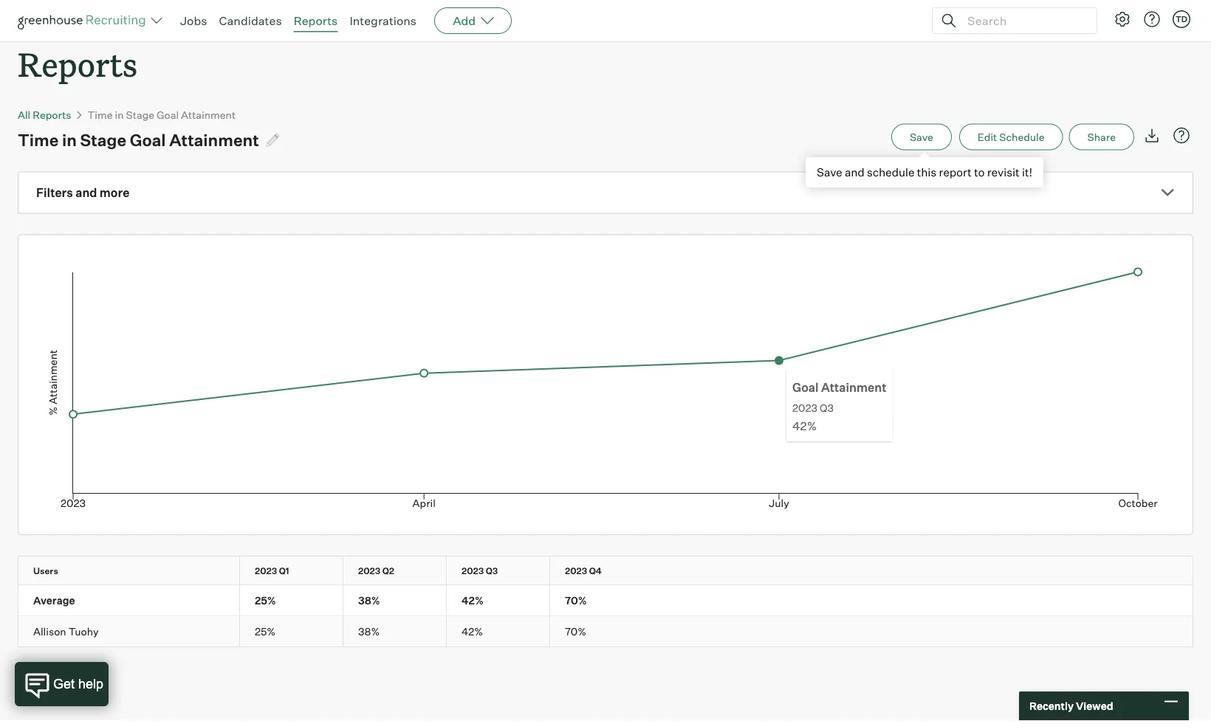 Task type: locate. For each thing, give the bounding box(es) containing it.
row containing allison tuohy
[[18, 617, 1193, 647]]

save and schedule this report to revisit it!
[[817, 165, 1033, 179]]

1 vertical spatial 70%
[[565, 625, 586, 638]]

1 vertical spatial save
[[817, 165, 842, 179]]

70% for allison tuohy
[[565, 625, 586, 638]]

2023 for 2023 q1
[[255, 566, 277, 577]]

38% for average
[[358, 594, 380, 607]]

2023 q1
[[255, 566, 289, 577]]

1 vertical spatial 38%
[[358, 625, 380, 638]]

0 vertical spatial save
[[910, 130, 933, 143]]

2 70% from the top
[[565, 625, 586, 638]]

tuohy
[[68, 625, 99, 638]]

attainment
[[181, 108, 236, 121], [169, 130, 259, 150], [821, 380, 886, 395]]

0 horizontal spatial save
[[817, 165, 842, 179]]

reports link
[[294, 13, 338, 28]]

2 vertical spatial reports
[[33, 108, 71, 121]]

1 vertical spatial 42%
[[462, 594, 484, 607]]

2 vertical spatial goal
[[792, 380, 819, 395]]

save for save
[[910, 130, 933, 143]]

q4
[[589, 566, 602, 577]]

2 row from the top
[[18, 586, 1193, 616]]

0 vertical spatial time
[[88, 108, 113, 121]]

users
[[33, 566, 58, 577]]

stage
[[126, 108, 154, 121], [80, 130, 126, 150]]

1 vertical spatial q3
[[486, 566, 498, 577]]

1 horizontal spatial q3
[[820, 402, 834, 415]]

0 vertical spatial stage
[[126, 108, 154, 121]]

q3 inside goal attainment 2023 q3 42%
[[820, 402, 834, 415]]

0 vertical spatial attainment
[[181, 108, 236, 121]]

1 horizontal spatial save
[[910, 130, 933, 143]]

integrations link
[[350, 13, 417, 28]]

save
[[910, 130, 933, 143], [817, 165, 842, 179]]

goal
[[157, 108, 179, 121], [130, 130, 166, 150], [792, 380, 819, 395]]

1 vertical spatial and
[[75, 185, 97, 200]]

Search text field
[[964, 10, 1083, 31]]

42% for average
[[462, 594, 484, 607]]

1 vertical spatial attainment
[[169, 130, 259, 150]]

td button
[[1170, 7, 1193, 31]]

38%
[[358, 594, 380, 607], [358, 625, 380, 638]]

0 horizontal spatial and
[[75, 185, 97, 200]]

2023 q3 column header
[[447, 557, 563, 585]]

schedule
[[999, 130, 1045, 143]]

share
[[1087, 130, 1116, 143]]

2023 q2
[[358, 566, 394, 577]]

goal attainment 2023 q3 42%
[[792, 380, 886, 433]]

1 25% from the top
[[255, 594, 276, 607]]

1 vertical spatial row
[[18, 586, 1193, 616]]

2023
[[792, 402, 817, 415], [255, 566, 277, 577], [358, 566, 380, 577], [462, 566, 484, 577], [565, 566, 587, 577]]

more
[[100, 185, 129, 200]]

all reports link
[[18, 108, 71, 121]]

2 vertical spatial 42%
[[462, 625, 483, 638]]

1 horizontal spatial and
[[845, 165, 865, 179]]

42%
[[792, 419, 817, 433], [462, 594, 484, 607], [462, 625, 483, 638]]

1 vertical spatial time
[[18, 130, 59, 150]]

0 vertical spatial 38%
[[358, 594, 380, 607]]

report
[[939, 165, 972, 179]]

share button
[[1069, 124, 1134, 150]]

0 vertical spatial time in stage goal attainment
[[88, 108, 236, 121]]

edit
[[978, 130, 997, 143]]

reports down greenhouse recruiting "image"
[[18, 42, 137, 86]]

to
[[974, 165, 985, 179]]

1 vertical spatial reports
[[18, 42, 137, 86]]

all reports
[[18, 108, 71, 121]]

2023 inside goal attainment 2023 q3 42%
[[792, 402, 817, 415]]

allison tuohy
[[33, 625, 99, 638]]

in
[[115, 108, 124, 121], [62, 130, 77, 150]]

reports right candidates
[[294, 13, 338, 28]]

candidates link
[[219, 13, 282, 28]]

0 vertical spatial in
[[115, 108, 124, 121]]

time
[[88, 108, 113, 121], [18, 130, 59, 150]]

1 row from the top
[[18, 557, 1193, 585]]

3 row from the top
[[18, 617, 1193, 647]]

time down all reports link
[[18, 130, 59, 150]]

2 25% from the top
[[255, 625, 275, 638]]

save inside the save and schedule this report to revisit it! tooltip
[[817, 165, 842, 179]]

grid containing average
[[18, 557, 1193, 647]]

time right all reports
[[88, 108, 113, 121]]

70%
[[565, 594, 587, 607], [565, 625, 586, 638]]

0 vertical spatial q3
[[820, 402, 834, 415]]

and inside tooltip
[[845, 165, 865, 179]]

1 70% from the top
[[565, 594, 587, 607]]

2 vertical spatial row
[[18, 617, 1193, 647]]

row group containing allison tuohy
[[18, 617, 1193, 647]]

q3 inside column header
[[486, 566, 498, 577]]

0 vertical spatial reports
[[294, 13, 338, 28]]

and left schedule
[[845, 165, 865, 179]]

0 vertical spatial 70%
[[565, 594, 587, 607]]

42% for allison tuohy
[[462, 625, 483, 638]]

configure image
[[1114, 10, 1131, 28]]

2023 for 2023 q3
[[462, 566, 484, 577]]

grid
[[18, 557, 1193, 647]]

0 vertical spatial row
[[18, 557, 1193, 585]]

time in stage goal attainment
[[88, 108, 236, 121], [18, 130, 259, 150]]

0 horizontal spatial q3
[[486, 566, 498, 577]]

2023 for 2023 q2
[[358, 566, 380, 577]]

row group
[[18, 586, 1193, 617], [18, 617, 1193, 647]]

save left schedule
[[817, 165, 842, 179]]

save up the save and schedule this report to revisit it! tooltip
[[910, 130, 933, 143]]

2 38% from the top
[[358, 625, 380, 638]]

0 vertical spatial 42%
[[792, 419, 817, 433]]

0 vertical spatial goal
[[157, 108, 179, 121]]

save inside save button
[[910, 130, 933, 143]]

and for save
[[845, 165, 865, 179]]

row
[[18, 557, 1193, 585], [18, 586, 1193, 616], [18, 617, 1193, 647]]

jobs link
[[180, 13, 207, 28]]

recently viewed
[[1029, 700, 1113, 713]]

2 row group from the top
[[18, 617, 1193, 647]]

and
[[845, 165, 865, 179], [75, 185, 97, 200]]

q3
[[820, 402, 834, 415], [486, 566, 498, 577]]

row group containing average
[[18, 586, 1193, 617]]

2023 q4
[[565, 566, 602, 577]]

reports
[[294, 13, 338, 28], [18, 42, 137, 86], [33, 108, 71, 121]]

0 horizontal spatial time
[[18, 130, 59, 150]]

2 vertical spatial attainment
[[821, 380, 886, 395]]

filters and more
[[36, 185, 129, 200]]

70% for average
[[565, 594, 587, 607]]

0 vertical spatial 25%
[[255, 594, 276, 607]]

1 row group from the top
[[18, 586, 1193, 617]]

and left more
[[75, 185, 97, 200]]

0 horizontal spatial in
[[62, 130, 77, 150]]

0 vertical spatial and
[[845, 165, 865, 179]]

1 38% from the top
[[358, 594, 380, 607]]

1 horizontal spatial in
[[115, 108, 124, 121]]

1 vertical spatial 25%
[[255, 625, 275, 638]]

25%
[[255, 594, 276, 607], [255, 625, 275, 638]]

reports right all
[[33, 108, 71, 121]]



Task type: describe. For each thing, give the bounding box(es) containing it.
td button
[[1173, 10, 1190, 28]]

time in stage goal attainment link
[[88, 108, 236, 121]]

and for filters
[[75, 185, 97, 200]]

candidates
[[219, 13, 282, 28]]

this
[[917, 165, 937, 179]]

filters
[[36, 185, 73, 200]]

1 vertical spatial stage
[[80, 130, 126, 150]]

td
[[1176, 14, 1188, 24]]

users column header
[[18, 557, 253, 585]]

edit schedule button
[[959, 124, 1063, 150]]

add button
[[434, 7, 512, 34]]

faq image
[[1173, 127, 1190, 145]]

edit schedule
[[978, 130, 1045, 143]]

save and schedule this report to revisit it! tooltip
[[806, 150, 1044, 188]]

greenhouse recruiting image
[[18, 12, 151, 30]]

jobs
[[180, 13, 207, 28]]

save button
[[891, 124, 952, 150]]

all
[[18, 108, 30, 121]]

save for save and schedule this report to revisit it!
[[817, 165, 842, 179]]

42% inside goal attainment 2023 q3 42%
[[792, 419, 817, 433]]

viewed
[[1076, 700, 1113, 713]]

xychart image
[[36, 235, 1175, 531]]

save and schedule this report to revisit it! element
[[891, 124, 959, 150]]

attainment inside goal attainment 2023 q3 42%
[[821, 380, 886, 395]]

1 vertical spatial in
[[62, 130, 77, 150]]

allison
[[33, 625, 66, 638]]

schedule
[[867, 165, 915, 179]]

average
[[33, 594, 75, 607]]

row containing users
[[18, 557, 1193, 585]]

q1
[[279, 566, 289, 577]]

it!
[[1022, 165, 1033, 179]]

row containing average
[[18, 586, 1193, 616]]

q2
[[382, 566, 394, 577]]

2023 q1 column header
[[240, 557, 356, 585]]

2023 for 2023 q4
[[565, 566, 587, 577]]

25% for allison tuohy
[[255, 625, 275, 638]]

recently
[[1029, 700, 1074, 713]]

add
[[453, 13, 476, 28]]

2023 q3
[[462, 566, 498, 577]]

1 horizontal spatial time
[[88, 108, 113, 121]]

25% for average
[[255, 594, 276, 607]]

38% for allison tuohy
[[358, 625, 380, 638]]

2023 q2 column header
[[343, 557, 459, 585]]

revisit
[[987, 165, 1020, 179]]

integrations
[[350, 13, 417, 28]]

1 vertical spatial goal
[[130, 130, 166, 150]]

download image
[[1143, 127, 1161, 145]]

1 vertical spatial time in stage goal attainment
[[18, 130, 259, 150]]

goal inside goal attainment 2023 q3 42%
[[792, 380, 819, 395]]



Task type: vqa. For each thing, say whether or not it's contained in the screenshot.
"All" on the top left of page
yes



